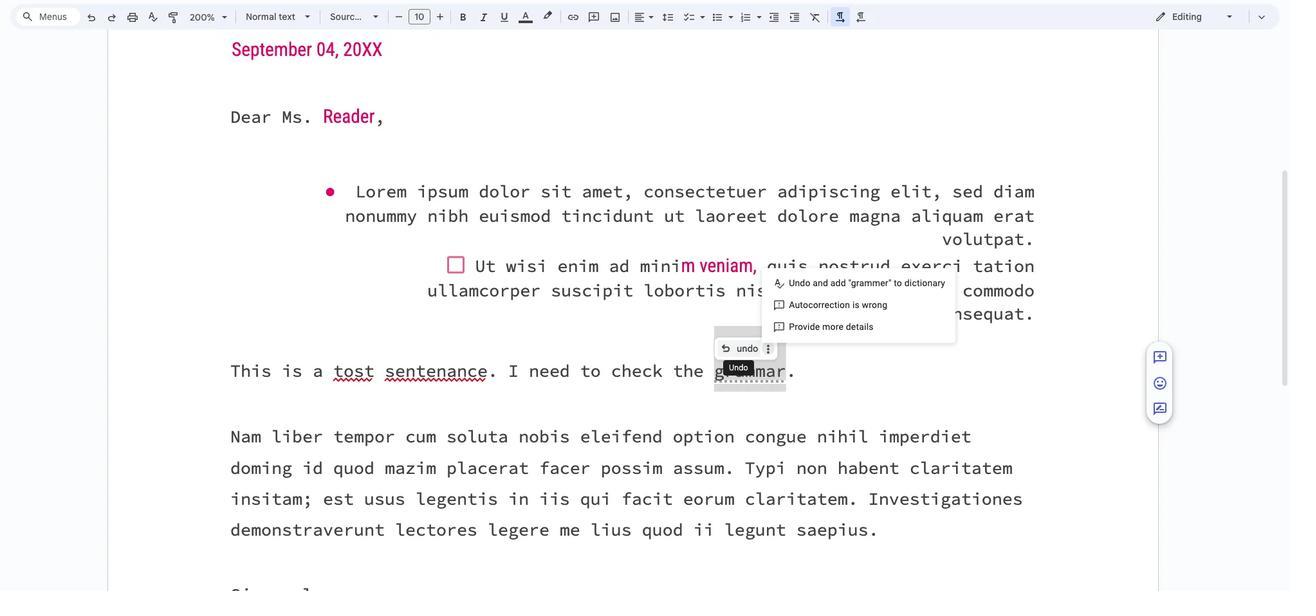Task type: locate. For each thing, give the bounding box(es) containing it.
details
[[846, 322, 874, 332]]

Zoom text field
[[187, 8, 218, 26]]

1 vertical spatial undo
[[729, 363, 748, 373]]

"grammer"
[[849, 278, 892, 289]]

menu
[[762, 269, 956, 343]]

highlight color image
[[541, 8, 555, 23]]

undo inside menu
[[789, 278, 811, 289]]

dictionary
[[905, 278, 946, 289]]

undo left and
[[789, 278, 811, 289]]

1 horizontal spatial undo
[[789, 278, 811, 289]]

font list. source code pro selected. option
[[330, 8, 366, 26]]

normal
[[246, 11, 276, 23]]

provide
[[789, 322, 820, 332]]

autocorrect options. dialog
[[714, 337, 778, 360]]

add emoji reaction image
[[1153, 376, 1168, 392]]

editing button
[[1146, 7, 1243, 26]]

0 vertical spatial undo
[[789, 278, 811, 289]]

suggest edits image
[[1153, 402, 1168, 417]]

add comment image
[[1153, 350, 1168, 366]]

application
[[0, 0, 1290, 591]]

Font size field
[[409, 9, 436, 25]]

undo and add "grammer" to dictionary
[[787, 278, 946, 289]]

add
[[831, 278, 846, 289]]

0 horizontal spatial undo
[[729, 363, 748, 373]]

menu containing undo and add "grammer" to dictionary
[[762, 269, 956, 343]]

undo button
[[718, 340, 761, 360]]

line & paragraph spacing image
[[661, 8, 675, 26]]

wrong
[[862, 300, 888, 310]]

undo down undo button
[[729, 363, 748, 373]]

to
[[894, 278, 902, 289]]

undo
[[789, 278, 811, 289], [729, 363, 748, 373]]



Task type: describe. For each thing, give the bounding box(es) containing it.
numbered list menu image
[[754, 8, 762, 13]]

more
[[823, 322, 844, 332]]

undo
[[737, 343, 758, 355]]

application containing normal text
[[0, 0, 1290, 591]]

checklist menu image
[[697, 8, 705, 13]]

menu inside application
[[762, 269, 956, 343]]

autocorrection is wrong
[[787, 300, 888, 310]]

provide more details
[[787, 322, 874, 332]]

is
[[853, 300, 860, 310]]

Menus field
[[16, 8, 80, 26]]

styles list. normal text selected. option
[[246, 8, 297, 26]]

normal text
[[246, 11, 295, 23]]

autocorrection
[[789, 300, 850, 310]]

main toolbar
[[80, 0, 871, 327]]

text
[[279, 11, 295, 23]]

editing
[[1173, 11, 1202, 23]]

Font size text field
[[409, 9, 430, 24]]

bulleted list menu image
[[725, 8, 734, 13]]

and
[[813, 278, 828, 289]]

mode and view toolbar
[[1146, 4, 1272, 30]]

insert image image
[[608, 8, 623, 26]]

undo for undo
[[729, 363, 748, 373]]

text color image
[[519, 8, 533, 23]]

Zoom field
[[185, 8, 233, 27]]

undo for undo and add "grammer" to dictionary
[[789, 278, 811, 289]]



Task type: vqa. For each thing, say whether or not it's contained in the screenshot.
Undo to the left
yes



